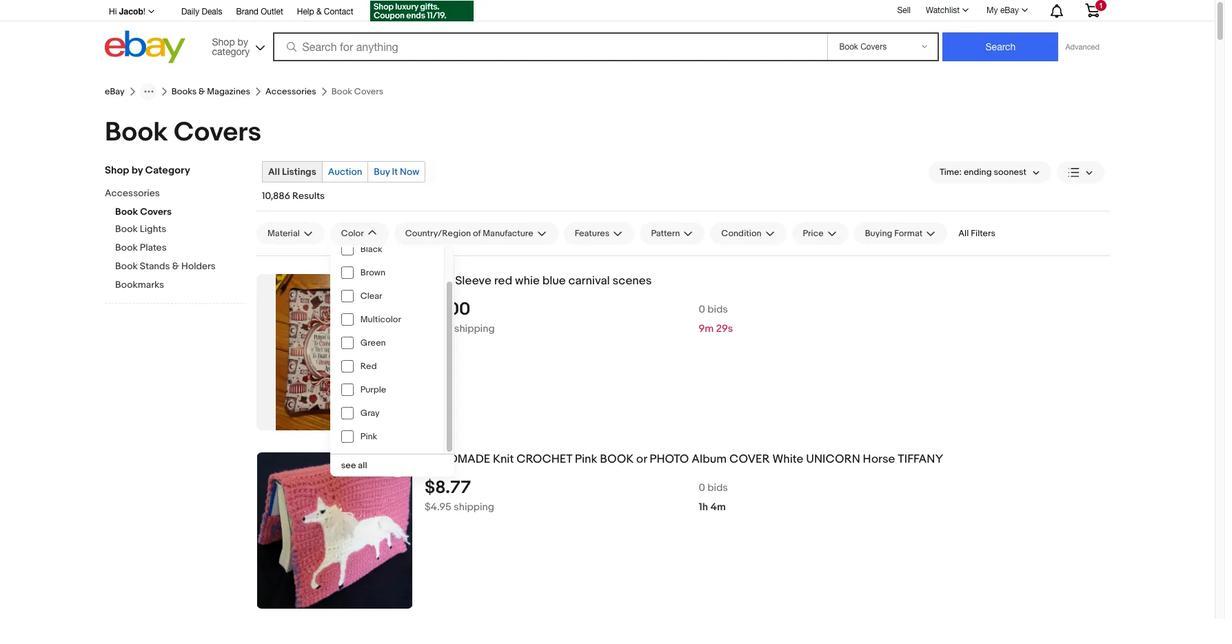 Task type: vqa. For each thing, say whether or not it's contained in the screenshot.
the topmost certified
no



Task type: describe. For each thing, give the bounding box(es) containing it.
accessories for accessories book covers book lights book plates book stands & holders bookmarks
[[105, 188, 160, 199]]

handmade knit crochet pink book or photo album cover white unicorn horse tiffany
[[425, 453, 943, 467]]

brand outlet
[[236, 7, 283, 17]]

red
[[360, 361, 377, 372]]

book stands & holders link
[[115, 261, 246, 274]]

book plates link
[[115, 242, 246, 255]]

my ebay link
[[979, 2, 1034, 19]]

covers inside accessories book covers book lights book plates book stands & holders bookmarks
[[140, 206, 172, 218]]

brand outlet link
[[236, 5, 283, 20]]

banner containing sell
[[105, 0, 1110, 67]]

outlet
[[261, 7, 283, 17]]

clear
[[360, 291, 382, 302]]

bids for 0 bids $6.00 shipping
[[708, 303, 728, 316]]

0 bids $6.00 shipping
[[425, 303, 728, 336]]

daily
[[181, 7, 199, 17]]

carnival
[[568, 274, 610, 288]]

gray
[[360, 408, 380, 419]]

ebay link
[[105, 86, 125, 97]]

clear link
[[330, 285, 444, 308]]

all for all filters
[[958, 228, 969, 239]]

multicolor link
[[330, 308, 444, 332]]

crochet
[[517, 453, 572, 467]]

all
[[358, 461, 367, 472]]

shipping for $4.95
[[454, 501, 494, 514]]

magazines
[[207, 86, 250, 97]]

green link
[[330, 332, 444, 355]]

handmade knit crochet pink book or photo album cover white unicorn horse tiffany link
[[425, 453, 1110, 467]]

black link
[[330, 238, 444, 261]]

1 horizontal spatial covers
[[174, 117, 261, 149]]

category
[[145, 164, 190, 177]]

4m
[[710, 501, 726, 514]]

0 bids $4.95 shipping
[[425, 482, 728, 514]]

by
[[131, 164, 143, 177]]

advanced link
[[1059, 33, 1107, 61]]

book up bookmarks
[[115, 261, 138, 272]]

help & contact link
[[297, 5, 353, 20]]

plates
[[140, 242, 167, 254]]

gray link
[[330, 402, 444, 425]]

purple
[[360, 385, 386, 396]]

& for magazines
[[199, 86, 205, 97]]

buy
[[374, 166, 390, 178]]

book up $9.00
[[425, 274, 452, 288]]

help & contact
[[297, 7, 353, 17]]

book sleeve red whie blue carnival scenes link
[[425, 274, 1110, 289]]

handmade
[[425, 453, 490, 467]]

0 vertical spatial pink
[[360, 432, 377, 443]]

contact
[[324, 7, 353, 17]]

shop by category
[[105, 164, 190, 177]]

book sleeve red whie blue carnival scenes
[[425, 274, 652, 288]]

blue
[[542, 274, 566, 288]]

book sleeve red whie blue carnival scenes image
[[276, 274, 393, 431]]

auction
[[328, 166, 362, 178]]

book up by on the top left of page
[[105, 117, 168, 149]]

filters
[[971, 228, 996, 239]]

brand
[[236, 7, 258, 17]]

green
[[360, 338, 386, 349]]

stands
[[140, 261, 170, 272]]

book
[[600, 453, 634, 467]]

cover
[[729, 453, 770, 467]]

0 horizontal spatial ebay
[[105, 86, 125, 97]]

book lights link
[[115, 223, 246, 236]]

bids for 0 bids $4.95 shipping
[[708, 482, 728, 495]]

auction link
[[323, 162, 368, 182]]

red link
[[330, 355, 444, 379]]

sell
[[897, 5, 911, 15]]

color button
[[330, 223, 389, 245]]

sleeve
[[455, 274, 491, 288]]

black
[[360, 244, 382, 255]]

10,886 results
[[262, 190, 325, 202]]

multicolor
[[360, 314, 401, 325]]

daily deals link
[[181, 5, 222, 20]]

0 for 0 bids $6.00 shipping
[[699, 303, 705, 316]]

red
[[494, 274, 512, 288]]

1 horizontal spatial pink
[[575, 453, 597, 467]]



Task type: locate. For each thing, give the bounding box(es) containing it.
album
[[692, 453, 727, 467]]

account navigation
[[105, 0, 1110, 23]]

0 horizontal spatial covers
[[140, 206, 172, 218]]

& right the help
[[316, 7, 322, 17]]

accessories book covers book lights book plates book stands & holders bookmarks
[[105, 188, 216, 291]]

1 0 from the top
[[699, 303, 705, 316]]

shipping down $9.00
[[454, 323, 495, 336]]

shipping down $8.77
[[454, 501, 494, 514]]

purple link
[[330, 379, 444, 402]]

lights
[[140, 223, 166, 235]]

your shopping cart contains 1 item image
[[1084, 3, 1100, 17]]

horse
[[863, 453, 895, 467]]

all left filters
[[958, 228, 969, 239]]

covers down the books & magazines link
[[174, 117, 261, 149]]

0 vertical spatial bids
[[708, 303, 728, 316]]

$4.95
[[425, 501, 451, 514]]

all listings
[[268, 166, 316, 178]]

handmade knit crochet pink book or photo album cover white unicorn horse tiffany image
[[257, 453, 412, 609]]

buy it now link
[[368, 162, 425, 182]]

shipping
[[454, 323, 495, 336], [454, 501, 494, 514]]

2 vertical spatial &
[[172, 261, 179, 272]]

0 up 1h
[[699, 482, 705, 495]]

scenes
[[613, 274, 652, 288]]

9m 29s
[[699, 323, 733, 336]]

10,886
[[262, 190, 290, 202]]

1 vertical spatial shipping
[[454, 501, 494, 514]]

tiffany
[[898, 453, 943, 467]]

all
[[268, 166, 280, 178], [958, 228, 969, 239]]

knit
[[493, 453, 514, 467]]

all up 10,886
[[268, 166, 280, 178]]

bids inside 0 bids $6.00 shipping
[[708, 303, 728, 316]]

white
[[773, 453, 804, 467]]

1 vertical spatial covers
[[140, 206, 172, 218]]

all filters
[[958, 228, 996, 239]]

1 vertical spatial all
[[958, 228, 969, 239]]

9m
[[699, 323, 714, 336]]

accessories right magazines
[[265, 86, 316, 97]]

or
[[636, 453, 647, 467]]

2 horizontal spatial &
[[316, 7, 322, 17]]

$9.00
[[425, 299, 471, 320]]

all for all listings
[[268, 166, 280, 178]]

1 horizontal spatial &
[[199, 86, 205, 97]]

my
[[987, 6, 998, 15]]

0 for 0 bids $4.95 shipping
[[699, 482, 705, 495]]

bids inside the 0 bids $4.95 shipping
[[708, 482, 728, 495]]

accessories link right magazines
[[265, 86, 316, 97]]

books
[[171, 86, 197, 97]]

0 vertical spatial accessories link
[[265, 86, 316, 97]]

book down shop
[[115, 206, 138, 218]]

1 vertical spatial accessories
[[105, 188, 160, 199]]

books & magazines link
[[171, 86, 250, 97]]

see
[[341, 461, 356, 472]]

0 vertical spatial ebay
[[1000, 6, 1019, 15]]

get the coupon image
[[370, 1, 473, 21]]

0 inside 0 bids $6.00 shipping
[[699, 303, 705, 316]]

bids up 9m 29s on the bottom of the page
[[708, 303, 728, 316]]

results
[[292, 190, 325, 202]]

1 vertical spatial 0
[[699, 482, 705, 495]]

pink left book
[[575, 453, 597, 467]]

2 0 from the top
[[699, 482, 705, 495]]

& down book plates "link"
[[172, 261, 179, 272]]

watchlist link
[[918, 2, 975, 19]]

& for contact
[[316, 7, 322, 17]]

& inside accessories book covers book lights book plates book stands & holders bookmarks
[[172, 261, 179, 272]]

0 horizontal spatial pink
[[360, 432, 377, 443]]

shipping for $6.00
[[454, 323, 495, 336]]

0 horizontal spatial accessories link
[[105, 188, 236, 201]]

accessories down by on the top left of page
[[105, 188, 160, 199]]

books & magazines
[[171, 86, 250, 97]]

buy it now
[[374, 166, 419, 178]]

all inside "button"
[[958, 228, 969, 239]]

accessories link down category
[[105, 188, 236, 201]]

0 vertical spatial all
[[268, 166, 280, 178]]

0 vertical spatial covers
[[174, 117, 261, 149]]

0 horizontal spatial accessories
[[105, 188, 160, 199]]

pink down gray
[[360, 432, 377, 443]]

& inside help & contact link
[[316, 7, 322, 17]]

my ebay
[[987, 6, 1019, 15]]

it
[[392, 166, 398, 178]]

1 horizontal spatial all
[[958, 228, 969, 239]]

covers
[[174, 117, 261, 149], [140, 206, 172, 218]]

1h
[[699, 501, 708, 514]]

book
[[105, 117, 168, 149], [115, 206, 138, 218], [115, 223, 138, 235], [115, 242, 138, 254], [115, 261, 138, 272], [425, 274, 452, 288]]

book left plates
[[115, 242, 138, 254]]

now
[[400, 166, 419, 178]]

listings
[[282, 166, 316, 178]]

pink
[[360, 432, 377, 443], [575, 453, 597, 467]]

advanced
[[1066, 43, 1100, 51]]

0 horizontal spatial &
[[172, 261, 179, 272]]

photo
[[650, 453, 689, 467]]

1 vertical spatial accessories link
[[105, 188, 236, 201]]

1 vertical spatial pink
[[575, 453, 597, 467]]

& right books
[[199, 86, 205, 97]]

bookmarks link
[[115, 279, 246, 292]]

0 inside the 0 bids $4.95 shipping
[[699, 482, 705, 495]]

1 vertical spatial ebay
[[105, 86, 125, 97]]

shipping inside the 0 bids $4.95 shipping
[[454, 501, 494, 514]]

color
[[341, 228, 364, 239]]

2 bids from the top
[[708, 482, 728, 495]]

ebay
[[1000, 6, 1019, 15], [105, 86, 125, 97]]

book covers
[[105, 117, 261, 149]]

book left the lights
[[115, 223, 138, 235]]

daily deals
[[181, 7, 222, 17]]

all filters button
[[953, 223, 1001, 245]]

1 shipping from the top
[[454, 323, 495, 336]]

0 vertical spatial shipping
[[454, 323, 495, 336]]

0 horizontal spatial all
[[268, 166, 280, 178]]

accessories for accessories
[[265, 86, 316, 97]]

brown link
[[330, 261, 444, 285]]

all inside all listings 'link'
[[268, 166, 280, 178]]

tap to watch item - handmade knit crochet pink book or photo album cover white unicorn horse tiffany image
[[388, 458, 407, 478]]

shop
[[105, 164, 129, 177]]

1 horizontal spatial ebay
[[1000, 6, 1019, 15]]

see all
[[341, 461, 367, 472]]

2 shipping from the top
[[454, 501, 494, 514]]

brown
[[360, 268, 385, 279]]

None submit
[[943, 32, 1059, 61]]

see all button
[[330, 455, 454, 477]]

1 vertical spatial bids
[[708, 482, 728, 495]]

1h 4m
[[699, 501, 726, 514]]

1 horizontal spatial accessories
[[265, 86, 316, 97]]

1 horizontal spatial accessories link
[[265, 86, 316, 97]]

0 vertical spatial 0
[[699, 303, 705, 316]]

29s
[[716, 323, 733, 336]]

covers up the lights
[[140, 206, 172, 218]]

holders
[[181, 261, 216, 272]]

&
[[316, 7, 322, 17], [199, 86, 205, 97], [172, 261, 179, 272]]

unicorn
[[806, 453, 860, 467]]

0 vertical spatial &
[[316, 7, 322, 17]]

deals
[[202, 7, 222, 17]]

sell link
[[891, 5, 917, 15]]

0 vertical spatial accessories
[[265, 86, 316, 97]]

whie
[[515, 274, 540, 288]]

bids up 4m
[[708, 482, 728, 495]]

1 vertical spatial &
[[199, 86, 205, 97]]

ebay inside my ebay "link"
[[1000, 6, 1019, 15]]

accessories inside accessories book covers book lights book plates book stands & holders bookmarks
[[105, 188, 160, 199]]

banner
[[105, 0, 1110, 67]]

pink link
[[330, 425, 444, 449]]

shipping inside 0 bids $6.00 shipping
[[454, 323, 495, 336]]

bookmarks
[[115, 279, 164, 291]]

1 bids from the top
[[708, 303, 728, 316]]

0 up 9m
[[699, 303, 705, 316]]

help
[[297, 7, 314, 17]]



